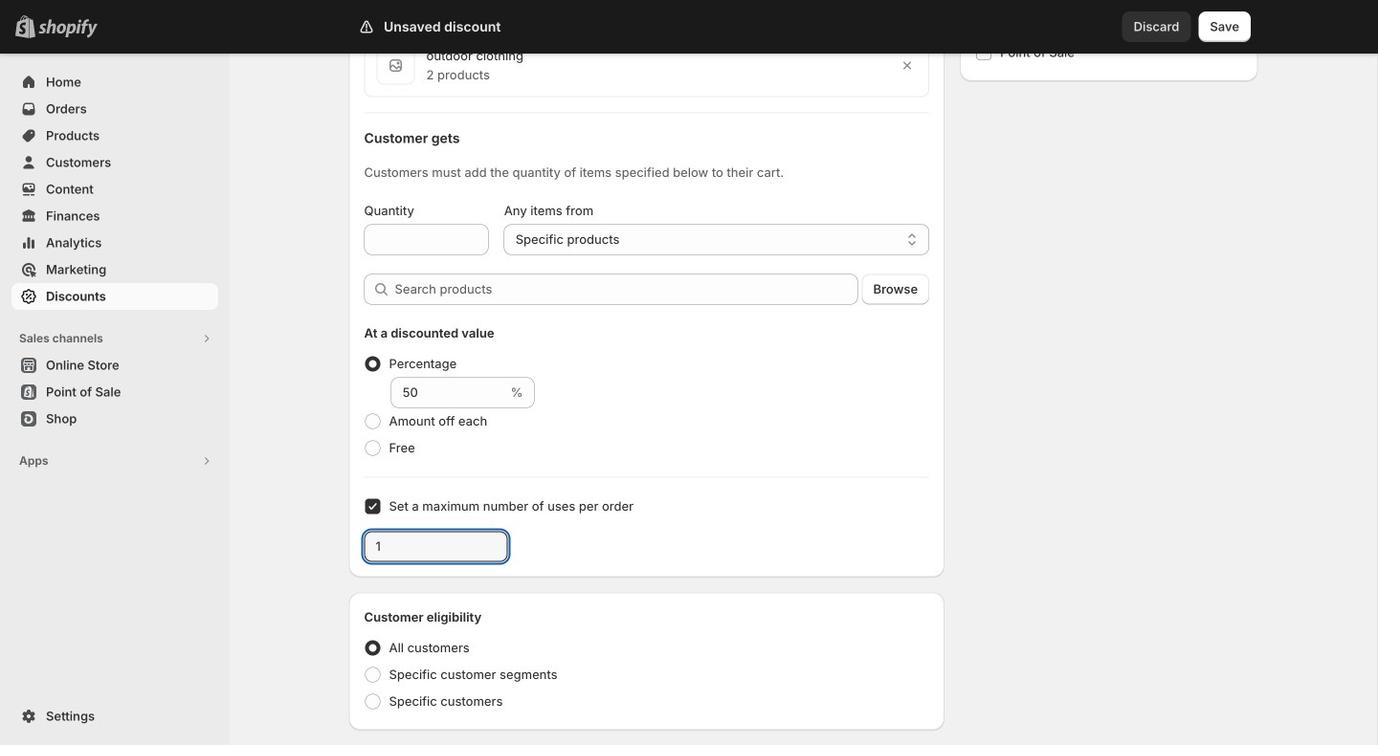 Task type: vqa. For each thing, say whether or not it's contained in the screenshot.
Search products text box
yes



Task type: locate. For each thing, give the bounding box(es) containing it.
shopify image
[[38, 19, 98, 38]]

None text field
[[391, 378, 507, 408]]

None text field
[[364, 225, 489, 255], [364, 532, 508, 563], [364, 225, 489, 255], [364, 532, 508, 563]]



Task type: describe. For each thing, give the bounding box(es) containing it.
Search products text field
[[395, 274, 859, 305]]



